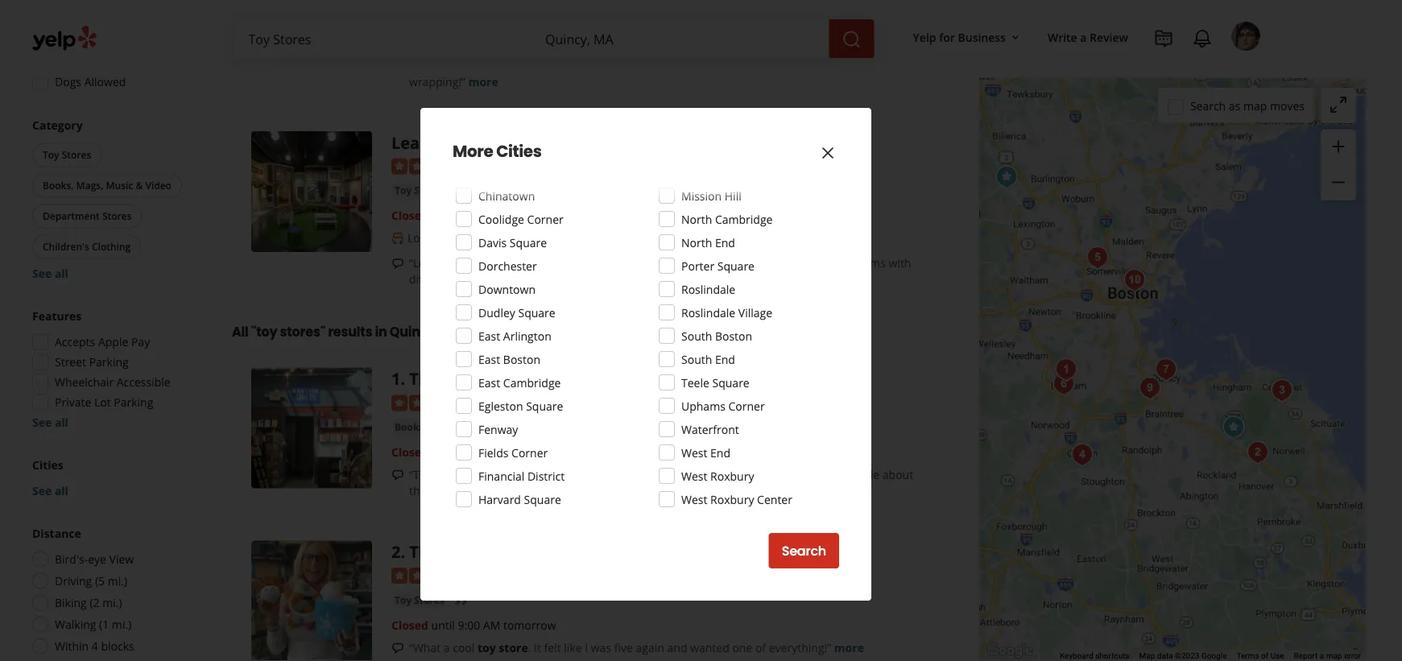 Task type: describe. For each thing, give the bounding box(es) containing it.
kids
[[458, 184, 478, 197]]

features
[[32, 309, 82, 324]]

2 10:00 from the top
[[458, 208, 487, 223]]

different
[[409, 272, 455, 287]]

1 closed until 10:00 am tomorrow from the top
[[392, 10, 563, 25]]

about
[[883, 467, 914, 482]]

vet.
[[716, 272, 735, 287]]

mi.) for biking (2 mi.)
[[102, 595, 122, 611]]

financial district
[[479, 468, 565, 484]]

1 vertical spatial more
[[442, 483, 472, 498]]

way
[[584, 467, 605, 482]]

store left the the
[[532, 467, 561, 482]]

all up distance
[[55, 483, 68, 499]]

. for store
[[687, 272, 690, 287]]

newest
[[510, 58, 548, 73]]

4.6 star rating image
[[392, 158, 479, 174]]

accessible
[[117, 375, 171, 390]]

9:00 for toy
[[458, 617, 480, 633]]

square for teele square
[[713, 375, 750, 390]]

1 until from the top
[[431, 10, 455, 25]]

1 horizontal spatial henry bear's park image
[[1082, 242, 1114, 274]]

biking
[[55, 595, 87, 611]]

4.6
[[485, 158, 501, 173]]

2
[[392, 541, 401, 563]]

corner for coolidge corner
[[527, 211, 564, 227]]

business
[[958, 29, 1006, 45]]

toy for toy stores button underneath the 4.6 star rating image
[[395, 184, 412, 197]]

2 horizontal spatial of
[[1262, 651, 1269, 661]]

9:00 for blue
[[458, 445, 480, 460]]

that
[[697, 255, 718, 271]]

all down private
[[55, 415, 68, 430]]

of for rooms
[[838, 255, 849, 271]]

stores for toy stores button below "category"
[[62, 148, 91, 162]]

moves
[[1270, 98, 1305, 113]]

learning express toys & play link
[[392, 131, 623, 153]]

the down the another
[[543, 272, 563, 287]]

toy stores for toy stores button below "category"
[[43, 148, 91, 162]]

0 horizontal spatial the blue bunny image
[[251, 368, 372, 489]]

uphams
[[682, 398, 726, 414]]

like inside "love love!! there is not another place like this for kids that i've come across. lots of rooms with different settings to play. the cafe. the grocery
[[612, 255, 630, 271]]

toy inside the "the south shore's newest toy store where there's something for everyone-all with free gift wrapping!"
[[551, 58, 568, 73]]

department stores
[[43, 209, 132, 223]]

closed for "this is a book and
[[392, 445, 429, 460]]

2 vertical spatial more
[[834, 640, 864, 655]]

new england comics image
[[1150, 354, 1183, 386]]

am up shore's
[[490, 10, 507, 25]]

option group containing distance
[[27, 526, 200, 659]]

one
[[733, 640, 753, 655]]

wheelchair accessible
[[55, 375, 171, 390]]

(1
[[99, 617, 109, 632]]

a for "what
[[444, 640, 450, 655]]

yelp for business
[[913, 29, 1006, 45]]

with inside the "the south shore's newest toy store where there's something for everyone-all with free gift wrapping!"
[[819, 58, 842, 73]]

map
[[1140, 651, 1156, 661]]

& up shore's
[[485, 33, 493, 48]]

all inside the "the south shore's newest toy store where there's something for everyone-all with free gift wrapping!"
[[804, 58, 816, 73]]

stores for toy stores button under '4.2 star rating' image at the left of page
[[414, 593, 445, 607]]

waterfront
[[682, 422, 739, 437]]

"this
[[409, 467, 435, 482]]

map region
[[952, 0, 1403, 661]]

another
[[537, 255, 578, 271]]

street parking
[[55, 354, 129, 370]]

end for south end
[[715, 352, 735, 367]]

activities
[[480, 184, 525, 197]]

mags,
[[76, 179, 103, 192]]

video
[[145, 179, 172, 192]]

1 vertical spatial toy stores link
[[459, 419, 515, 435]]

five
[[614, 640, 633, 655]]

(21 reviews) link
[[504, 156, 567, 174]]

dogs allowed
[[55, 74, 126, 89]]

east for east boston
[[479, 352, 500, 367]]

mi.) for driving (5 mi.)
[[108, 574, 127, 589]]

square for davis square
[[510, 235, 547, 250]]

zoom out image
[[1329, 173, 1349, 192]]

2 locally from the top
[[408, 230, 443, 246]]

expand map image
[[1329, 95, 1349, 114]]

buy buy baby image
[[1134, 372, 1167, 404]]

toy stores button down the 4.6 star rating image
[[392, 183, 448, 199]]

uphams corner
[[682, 398, 765, 414]]

the up 4.5 star rating image
[[410, 368, 439, 390]]

4.5
[[485, 394, 501, 410]]

roslindale for roslindale village
[[682, 305, 736, 320]]

& left play
[[573, 131, 585, 153]]

1 horizontal spatial the blue bunny image
[[1051, 354, 1083, 386]]

dogs
[[55, 74, 81, 89]]

toy stores link for 9:00
[[392, 592, 448, 608]]

owned for 16 locally owned v2 icon
[[446, 230, 482, 246]]

there
[[471, 255, 502, 271]]

hill
[[725, 188, 742, 203]]

1 closed from the top
[[392, 10, 429, 25]]

0 vertical spatial and
[[487, 467, 507, 482]]

north end
[[682, 235, 735, 250]]

everything!"
[[769, 640, 832, 655]]

to inside "love love!! there is not another place like this for kids that i've come across. lots of rooms with different settings to play. the cafe. the grocery
[[502, 272, 512, 287]]

the inside "the way it should be. the staff is wonderfully knowledgeable about the...""
[[675, 467, 695, 482]]

1 vertical spatial the toy box hanover image
[[251, 541, 372, 661]]

square for dudley square
[[518, 305, 556, 320]]

3 see all from the top
[[32, 483, 68, 499]]

& inside button
[[136, 179, 143, 192]]

harvard
[[479, 492, 521, 507]]

(26 reviews) link
[[504, 393, 567, 410]]

cafe.
[[565, 272, 590, 287]]

driving (5 mi.)
[[55, 574, 127, 589]]

north for north end
[[682, 235, 712, 250]]

the down place
[[593, 272, 613, 287]]

a left the book
[[449, 467, 455, 482]]

wanted
[[690, 640, 730, 655]]

center
[[757, 492, 793, 507]]

am for walk-ins welcome
[[490, 208, 507, 223]]

1 vertical spatial $$
[[454, 593, 467, 608]]

owned up shore's
[[446, 33, 482, 48]]

0 vertical spatial to
[[87, 34, 97, 49]]

for for across.
[[655, 255, 670, 271]]

kids activities link
[[454, 183, 529, 199]]

credit
[[98, 14, 130, 29]]

south for south boston
[[682, 328, 712, 344]]

toy stores button down "category"
[[32, 143, 102, 167]]

(21
[[504, 158, 520, 173]]

driving
[[55, 574, 92, 589]]

1 horizontal spatial learning express toys & play image
[[991, 161, 1023, 193]]

more
[[453, 140, 493, 163]]

cities inside 'group'
[[32, 458, 63, 473]]

be.
[[656, 467, 672, 482]]

0 vertical spatial parking
[[89, 354, 129, 370]]

4.5 star rating image
[[392, 395, 479, 411]]

until for "what a cool
[[431, 617, 455, 633]]

projects image
[[1154, 29, 1174, 48]]

reviews) for (21 reviews)
[[523, 158, 567, 173]]

see all button for features
[[32, 415, 68, 430]]

gift
[[868, 58, 885, 73]]

"love love!! there is not another place like this for kids that i've come across. lots of rooms with different settings to play. the cafe. the grocery
[[409, 255, 911, 287]]

am for "what a cool
[[483, 617, 501, 633]]

store left it
[[499, 640, 528, 655]]

walking
[[55, 617, 96, 632]]

children's clothing
[[43, 240, 131, 253]]

toy up '4.2 star rating' image at the left of page
[[443, 541, 472, 563]]

bookstores link
[[392, 419, 452, 435]]

corner for fields corner
[[512, 445, 548, 460]]

the way it should be. the staff is wonderfully knowledgeable about the..."
[[409, 467, 914, 498]]

fenway
[[479, 422, 518, 437]]

porter square
[[682, 258, 755, 274]]

eye
[[88, 552, 106, 567]]

downtown
[[479, 282, 536, 297]]

come
[[742, 255, 771, 271]]

bird's-
[[55, 552, 88, 567]]

toy stores button down '4.2 star rating' image at the left of page
[[392, 592, 448, 608]]

teele
[[682, 375, 710, 390]]

group containing category
[[29, 117, 200, 282]]

east arlington
[[479, 328, 552, 344]]

closed until 9:00 am tomorrow for blue
[[392, 445, 556, 460]]

settings
[[458, 272, 499, 287]]

bird's-eye view
[[55, 552, 134, 567]]

the village toy shop image
[[1067, 439, 1099, 471]]

boston for south boston
[[715, 328, 753, 344]]

shortcuts
[[1096, 651, 1130, 661]]

toy stores for toy stores button under '4.2 star rating' image at the left of page
[[395, 593, 445, 607]]

accepts for street
[[55, 334, 95, 350]]

knowledgeable
[[800, 467, 880, 482]]

private
[[55, 395, 91, 410]]

& down coolidge
[[485, 230, 493, 246]]

end for north end
[[715, 235, 735, 250]]

tomorrow for walk-ins welcome
[[510, 208, 563, 223]]

data
[[1158, 651, 1173, 661]]

staff
[[698, 467, 721, 482]]

stores"
[[280, 323, 325, 341]]

1 vertical spatial parking
[[114, 395, 153, 410]]

. for 1
[[401, 368, 405, 390]]

mission hill
[[682, 188, 742, 203]]

1 vertical spatial like
[[564, 640, 582, 655]]

stores for toy stores button underneath the 4.6 star rating image
[[414, 184, 445, 197]]

toy for toy stores button below "category"
[[43, 148, 59, 162]]

store inside the "the south shore's newest toy store where there's something for everyone-all with free gift wrapping!"
[[571, 58, 598, 73]]

0 horizontal spatial learning express toys & play image
[[251, 131, 372, 252]]

. for 2
[[401, 541, 405, 563]]

1 locally from the top
[[408, 33, 443, 48]]

4.5 link
[[485, 393, 501, 410]]

harvard square
[[479, 492, 561, 507]]

4.6 link
[[485, 156, 501, 174]]

. left it
[[528, 640, 531, 655]]

see for category
[[32, 266, 52, 281]]

am for "this is a book and
[[483, 445, 501, 460]]

0 vertical spatial more link
[[469, 74, 498, 89]]

dudley square
[[479, 305, 556, 320]]

financial
[[479, 468, 525, 484]]

16 women owned v2 image
[[564, 34, 577, 47]]

see all button for category
[[32, 266, 68, 281]]



Task type: vqa. For each thing, say whether or not it's contained in the screenshot.
"Roslindale Village"
yes



Task type: locate. For each thing, give the bounding box(es) containing it.
for for gift
[[734, 58, 749, 73]]

and down fields
[[487, 467, 507, 482]]

as
[[1229, 98, 1241, 113]]

2 reviews) from the top
[[523, 394, 567, 410]]

the down that
[[693, 272, 713, 287]]

map for error
[[1327, 651, 1343, 661]]

east down dudley
[[479, 328, 500, 344]]

see all for features
[[32, 415, 68, 430]]

1 horizontal spatial for
[[734, 58, 749, 73]]

map left error
[[1327, 651, 1343, 661]]

0 vertical spatial cambridge
[[715, 211, 773, 227]]

closed until 9:00 am tomorrow for toy
[[392, 617, 556, 633]]

0 vertical spatial reviews)
[[523, 158, 567, 173]]

stores for department stores button
[[102, 209, 132, 223]]

map right as
[[1244, 98, 1267, 113]]

toy stores down egleston
[[462, 420, 512, 434]]

toy stores inside 'group'
[[43, 148, 91, 162]]

south boston
[[682, 328, 753, 344]]

south
[[436, 58, 466, 73], [682, 328, 712, 344], [682, 352, 712, 367]]

16 speech v2 image for 2
[[392, 642, 404, 655]]

0 vertical spatial all
[[100, 34, 113, 49]]

roslindale up south boston
[[682, 305, 736, 320]]

box
[[476, 541, 506, 563]]

to left the play.
[[502, 272, 512, 287]]

egleston
[[479, 398, 523, 414]]

something
[[675, 58, 731, 73]]

4 until from the top
[[431, 617, 455, 633]]

0 vertical spatial $$
[[522, 420, 535, 435]]

reviews)
[[523, 158, 567, 173], [523, 394, 567, 410]]

within
[[55, 639, 89, 654]]

search as map moves
[[1191, 98, 1305, 113]]

1 reviews) from the top
[[523, 158, 567, 173]]

2 vertical spatial see all
[[32, 483, 68, 499]]

i
[[585, 640, 588, 655]]

see all button down children's
[[32, 266, 68, 281]]

1 vertical spatial henry bear's park image
[[1048, 368, 1080, 400]]

closed until 10:00 am tomorrow up shore's
[[392, 10, 563, 25]]

tomorrow for "what a cool
[[503, 617, 556, 633]]

2 horizontal spatial toy
[[551, 58, 568, 73]]

group containing cities
[[32, 457, 200, 499]]

all down accepts credit cards
[[100, 34, 113, 49]]

10:00
[[458, 10, 487, 25], [458, 208, 487, 223]]

sandbox toy shop image
[[251, 0, 372, 74], [1218, 412, 1250, 444], [1218, 412, 1250, 444]]

0 horizontal spatial of
[[756, 640, 766, 655]]

operated up something
[[675, 33, 723, 48]]

more cities dialog
[[0, 0, 1403, 661]]

south up teele
[[682, 352, 712, 367]]

see all down private
[[32, 415, 68, 430]]

north for north cambridge
[[682, 211, 712, 227]]

1 vertical spatial and
[[667, 640, 688, 655]]

0 vertical spatial locally
[[408, 33, 443, 48]]

cambridge up (26 reviews) link
[[503, 375, 561, 390]]

bookstores button
[[392, 419, 452, 435]]

south up south end
[[682, 328, 712, 344]]

closed until 9:00 am tomorrow up the book
[[392, 445, 556, 460]]

2 see all from the top
[[32, 415, 68, 430]]

operated for 16 locally owned v2 icon
[[496, 230, 544, 246]]

9:00 up the book
[[458, 445, 480, 460]]

closed
[[392, 10, 429, 25], [392, 208, 429, 223], [392, 445, 429, 460], [392, 617, 429, 633]]

toy
[[43, 148, 59, 162], [395, 184, 412, 197], [462, 420, 479, 434], [443, 541, 472, 563], [395, 593, 412, 607]]

1 10:00 from the top
[[458, 10, 487, 25]]

map for moves
[[1244, 98, 1267, 113]]

0 horizontal spatial and
[[487, 467, 507, 482]]

2 vertical spatial mi.)
[[112, 617, 132, 632]]

is inside "the way it should be. the staff is wonderfully knowledgeable about the...""
[[724, 467, 732, 482]]

owned for the 16 women owned v2 image
[[625, 33, 661, 48]]

0 horizontal spatial the toy box hanover image
[[251, 541, 372, 661]]

2 north from the top
[[682, 235, 712, 250]]

1 north from the top
[[682, 211, 712, 227]]

east up 4.5 'link'
[[479, 375, 500, 390]]

1 roslindale from the top
[[682, 282, 736, 297]]

express
[[467, 131, 528, 153]]

until up "what
[[431, 617, 455, 633]]

search for search
[[782, 542, 827, 560]]

0 vertical spatial toy stores link
[[392, 183, 448, 199]]

2 vertical spatial for
[[655, 255, 670, 271]]

0 vertical spatial end
[[715, 235, 735, 250]]

1 closed until 9:00 am tomorrow from the top
[[392, 445, 556, 460]]

walking (1 mi.)
[[55, 617, 132, 632]]

the down come
[[738, 272, 757, 287]]

16 speech v2 image
[[392, 59, 404, 72]]

cambridge for north cambridge
[[715, 211, 773, 227]]

toy stores link
[[392, 183, 448, 199], [459, 419, 515, 435], [392, 592, 448, 608]]

free
[[844, 58, 866, 73]]

1 vertical spatial roslindale
[[682, 305, 736, 320]]

like left 'i'
[[564, 640, 582, 655]]

end for west end
[[711, 445, 731, 460]]

0 horizontal spatial cities
[[32, 458, 63, 473]]

roslindale for roslindale
[[682, 282, 736, 297]]

0 vertical spatial map
[[1244, 98, 1267, 113]]

the blue bunny link
[[410, 368, 535, 390]]

1 vertical spatial roxbury
[[711, 492, 754, 507]]

1 . the blue bunny
[[392, 368, 535, 390]]

4.2 star rating image
[[392, 568, 479, 584]]

rooms
[[852, 255, 886, 271]]

"toy
[[251, 323, 277, 341]]

blocks
[[101, 639, 134, 654]]

2 until from the top
[[431, 208, 455, 223]]

wrapping!"
[[409, 74, 466, 89]]

notifications image
[[1193, 29, 1212, 48]]

1 vertical spatial north
[[682, 235, 712, 250]]

16 locally owned v2 image
[[392, 232, 404, 245]]

operated up newest
[[496, 33, 544, 48]]

accepts
[[55, 14, 95, 29], [55, 334, 95, 350]]

2 east from the top
[[479, 352, 500, 367]]

2 accepts from the top
[[55, 334, 95, 350]]

& left 'video'
[[136, 179, 143, 192]]

mi.) right (1
[[112, 617, 132, 632]]

roxbury down west roxbury
[[711, 492, 754, 507]]

0 vertical spatial more
[[469, 74, 498, 89]]

of for everything!"
[[756, 640, 766, 655]]

1 vertical spatial for
[[734, 58, 749, 73]]

mi.) right (5
[[108, 574, 127, 589]]

closed for walk-ins welcome
[[392, 208, 429, 223]]

is left the not
[[505, 255, 513, 271]]

west for west roxbury center
[[682, 492, 708, 507]]

cities
[[496, 140, 542, 163], [32, 458, 63, 473]]

0 vertical spatial mi.)
[[108, 574, 127, 589]]

east up the blue bunny link
[[479, 352, 500, 367]]

roxbury up west roxbury center
[[711, 468, 754, 484]]

the up '4.2 star rating' image at the left of page
[[410, 541, 439, 563]]

.
[[687, 272, 690, 287], [401, 368, 405, 390], [401, 541, 405, 563], [528, 640, 531, 655]]

locally up "love on the top left of page
[[408, 230, 443, 246]]

2 closed from the top
[[392, 208, 429, 223]]

3 see from the top
[[32, 483, 52, 499]]

1 vertical spatial see all
[[32, 415, 68, 430]]

0 vertical spatial the toy box hanover image
[[1242, 437, 1274, 469]]

square for porter square
[[718, 258, 755, 274]]

0 vertical spatial see all
[[32, 266, 68, 281]]

toy down "category"
[[43, 148, 59, 162]]

west for west roxbury
[[682, 468, 708, 484]]

until for "this is a book and
[[431, 445, 455, 460]]

west for west end
[[682, 445, 708, 460]]

learning express toys & play image
[[251, 131, 372, 252], [991, 161, 1023, 193]]

0 vertical spatial west
[[682, 445, 708, 460]]

2 see all button from the top
[[32, 415, 68, 430]]

locally up "the
[[408, 33, 443, 48]]

buttonwood books & toys image
[[1266, 375, 1299, 407]]

1 horizontal spatial $$
[[522, 420, 535, 435]]

toy stores for toy stores button under egleston
[[462, 420, 512, 434]]

is inside "love love!! there is not another place like this for kids that i've come across. lots of rooms with different settings to play. the cafe. the grocery
[[505, 255, 513, 271]]

more link for blue
[[442, 483, 472, 498]]

reviews) down 'east cambridge'
[[523, 394, 567, 410]]

3 east from the top
[[479, 375, 500, 390]]

children's clothing button
[[32, 235, 141, 259]]

1 see all from the top
[[32, 266, 68, 281]]

am up "this is a book and toy store
[[483, 445, 501, 460]]

until for walk-ins welcome
[[431, 208, 455, 223]]

1 horizontal spatial to
[[502, 272, 512, 287]]

0 vertical spatial cities
[[496, 140, 542, 163]]

1 vertical spatial toy
[[510, 467, 529, 482]]

16 speech v2 image for 1
[[392, 469, 404, 482]]

east boston
[[479, 352, 541, 367]]

2 vertical spatial more link
[[834, 640, 864, 655]]

mi.) right (2
[[102, 595, 122, 611]]

0 vertical spatial roxbury
[[711, 468, 754, 484]]

use
[[1271, 651, 1285, 661]]

0 horizontal spatial all
[[100, 34, 113, 49]]

corner
[[527, 211, 564, 227], [729, 398, 765, 414], [512, 445, 548, 460]]

cambridge for east cambridge
[[503, 375, 561, 390]]

close image
[[818, 143, 838, 163]]

for left "everyone-"
[[734, 58, 749, 73]]

4 closed from the top
[[392, 617, 429, 633]]

north cambridge
[[682, 211, 773, 227]]

grocery
[[616, 272, 655, 287]]

1 east from the top
[[479, 328, 500, 344]]

0 horizontal spatial henry bear's park image
[[1048, 368, 1080, 400]]

closed up "what
[[392, 617, 429, 633]]

1 vertical spatial all
[[232, 323, 249, 341]]

toy stores link down '4.2 star rating' image at the left of page
[[392, 592, 448, 608]]

where
[[601, 58, 633, 73]]

toy stores
[[43, 148, 91, 162], [395, 184, 445, 197], [462, 420, 512, 434], [395, 593, 445, 607]]

3 west from the top
[[682, 492, 708, 507]]

0 horizontal spatial cambridge
[[503, 375, 561, 390]]

0 vertical spatial corner
[[527, 211, 564, 227]]

1 horizontal spatial cities
[[496, 140, 542, 163]]

2 see from the top
[[32, 415, 52, 430]]

1 horizontal spatial like
[[612, 255, 630, 271]]

a right report
[[1320, 651, 1325, 661]]

search inside button
[[782, 542, 827, 560]]

0 horizontal spatial $$
[[454, 593, 467, 608]]

stores for toy stores button under egleston
[[482, 420, 512, 434]]

corner for uphams corner
[[729, 398, 765, 414]]

village
[[739, 305, 773, 320]]

toy down the 16 women owned v2 image
[[551, 58, 568, 73]]

1 horizontal spatial and
[[667, 640, 688, 655]]

coolidge
[[479, 211, 524, 227]]

store down the 16 women owned v2 image
[[571, 58, 598, 73]]

closed until 10:00 am tomorrow down the kids in the left of the page
[[392, 208, 563, 223]]

locally
[[408, 33, 443, 48], [408, 230, 443, 246]]

3 closed from the top
[[392, 445, 429, 460]]

end up west roxbury
[[711, 445, 731, 460]]

16 chevron down v2 image
[[1009, 31, 1022, 44]]

map
[[1244, 98, 1267, 113], [1327, 651, 1343, 661]]

2 roxbury from the top
[[711, 492, 754, 507]]

1 vertical spatial see
[[32, 415, 52, 430]]

square for harvard square
[[524, 492, 561, 507]]

henry bear's park image
[[1082, 242, 1114, 274], [1048, 368, 1080, 400]]

play.
[[515, 272, 540, 287]]

10:00 up shore's
[[458, 10, 487, 25]]

1 horizontal spatial cambridge
[[715, 211, 773, 227]]

the blue bunny image
[[1051, 354, 1083, 386], [251, 368, 372, 489]]

within 4 blocks
[[55, 639, 134, 654]]

more link down shore's
[[469, 74, 498, 89]]

roslindale village
[[682, 305, 773, 320]]

see all for category
[[32, 266, 68, 281]]

west
[[682, 445, 708, 460], [682, 468, 708, 484], [682, 492, 708, 507]]

of right lots
[[838, 255, 849, 271]]

1 vertical spatial to
[[502, 272, 512, 287]]

the right be.
[[675, 467, 695, 482]]

2 vertical spatial toy stores link
[[392, 592, 448, 608]]

0 horizontal spatial toy
[[478, 640, 496, 655]]

more link for toy
[[834, 640, 864, 655]]

see for features
[[32, 415, 52, 430]]

1 vertical spatial map
[[1327, 651, 1343, 661]]

south for south end
[[682, 352, 712, 367]]

1 horizontal spatial toy
[[510, 467, 529, 482]]

2 locally owned & operated from the top
[[408, 230, 544, 246]]

store down kids at top
[[658, 272, 687, 287]]

a left cool
[[444, 640, 450, 655]]

boston for east boston
[[503, 352, 541, 367]]

to
[[87, 34, 97, 49], [502, 272, 512, 287]]

zoom in image
[[1329, 137, 1349, 156]]

accepts inside 'group'
[[55, 334, 95, 350]]

closed for "what a cool
[[392, 617, 429, 633]]

option group
[[27, 526, 200, 659]]

1 vertical spatial mi.)
[[102, 595, 122, 611]]

user actions element
[[900, 20, 1283, 119]]

south up wrapping!"
[[436, 58, 466, 73]]

1 vertical spatial 9:00
[[458, 617, 480, 633]]

1 vertical spatial closed until 9:00 am tomorrow
[[392, 617, 556, 633]]

corner up financial district
[[512, 445, 548, 460]]

None search field
[[236, 19, 878, 58]]

16 speech v2 image left "this
[[392, 469, 404, 482]]

mi.) for walking (1 mi.)
[[112, 617, 132, 632]]

owned
[[446, 33, 482, 48], [625, 33, 661, 48], [446, 230, 482, 246]]

2 9:00 from the top
[[458, 617, 480, 633]]

0 vertical spatial closed until 10:00 am tomorrow
[[392, 10, 563, 25]]

roslindale
[[682, 282, 736, 297], [682, 305, 736, 320]]

accepts up street
[[55, 334, 95, 350]]

roxbury for west roxbury
[[711, 468, 754, 484]]

2 vertical spatial end
[[711, 445, 731, 460]]

0 vertical spatial like
[[612, 255, 630, 271]]

locally owned & operated
[[408, 33, 544, 48], [408, 230, 544, 246]]

0 vertical spatial south
[[436, 58, 466, 73]]

search button
[[769, 533, 839, 569]]

corner up davis square
[[527, 211, 564, 227]]

terms
[[1237, 651, 1260, 661]]

see all button up distance
[[32, 483, 68, 499]]

egleston square
[[479, 398, 563, 414]]

search left as
[[1191, 98, 1226, 113]]

info icon image
[[679, 231, 692, 244], [679, 231, 692, 244]]

distance
[[32, 526, 81, 541]]

closed until 9:00 am tomorrow up cool
[[392, 617, 556, 633]]

stores down music
[[102, 209, 132, 223]]

roxbury for west roxbury center
[[711, 492, 754, 507]]

end down south boston
[[715, 352, 735, 367]]

dorchester
[[479, 258, 537, 274]]

1 vertical spatial locally
[[408, 230, 443, 246]]

0 horizontal spatial boston
[[503, 352, 541, 367]]

group containing features
[[27, 308, 200, 431]]

for inside the "the south shore's newest toy store where there's something for everyone-all with free gift wrapping!"
[[734, 58, 749, 73]]

2 west from the top
[[682, 468, 708, 484]]

a for report
[[1320, 651, 1325, 661]]

1 16 speech v2 image from the top
[[392, 257, 404, 270]]

toy stores link for 10:00
[[392, 183, 448, 199]]

west roxbury center
[[682, 492, 793, 507]]

more down the book
[[442, 483, 472, 498]]

2 closed until 9:00 am tomorrow from the top
[[392, 617, 556, 633]]

of inside "love love!! there is not another place like this for kids that i've come across. lots of rooms with different settings to play. the cafe. the grocery
[[838, 255, 849, 271]]

the toy box hanover image
[[1242, 437, 1274, 469], [251, 541, 372, 661]]

1 vertical spatial end
[[715, 352, 735, 367]]

1 west from the top
[[682, 445, 708, 460]]

& up the there's on the top left of the page
[[663, 33, 672, 48]]

massachusetts
[[442, 323, 542, 341]]

1 roxbury from the top
[[711, 468, 754, 484]]

toy inside 'group'
[[43, 148, 59, 162]]

see all button down private
[[32, 415, 68, 430]]

2 closed until 10:00 am tomorrow from the top
[[392, 208, 563, 223]]

1 horizontal spatial with
[[889, 255, 911, 271]]

©2023
[[1175, 651, 1200, 661]]

0 vertical spatial with
[[819, 58, 842, 73]]

1 locally owned & operated from the top
[[408, 33, 544, 48]]

west down 'staff'
[[682, 492, 708, 507]]

with left free
[[819, 58, 842, 73]]

. down kids at top
[[687, 272, 690, 287]]

learning express toys & play
[[392, 131, 623, 153]]

kids
[[673, 255, 694, 271]]

yelp for business button
[[907, 23, 1029, 52]]

2 16 speech v2 image from the top
[[392, 469, 404, 482]]

for inside "love love!! there is not another place like this for kids that i've come across. lots of rooms with different settings to play. the cafe. the grocery
[[655, 255, 670, 271]]

view
[[109, 552, 134, 567]]

1 vertical spatial cities
[[32, 458, 63, 473]]

reviews) inside (21 reviews) link
[[523, 158, 567, 173]]

a for write
[[1081, 29, 1087, 45]]

toy right cool
[[478, 640, 496, 655]]

stores down '4.2 star rating' image at the left of page
[[414, 593, 445, 607]]

locally owned & operated up shore's
[[408, 33, 544, 48]]

to right open
[[87, 34, 97, 49]]

0 vertical spatial roslindale
[[682, 282, 736, 297]]

4
[[92, 639, 98, 654]]

0 vertical spatial toy
[[551, 58, 568, 73]]

see all up distance
[[32, 483, 68, 499]]

1 accepts from the top
[[55, 14, 95, 29]]

0 vertical spatial see
[[32, 266, 52, 281]]

boston up 'east cambridge'
[[503, 352, 541, 367]]

(21 reviews)
[[504, 158, 567, 173]]

walk-
[[580, 230, 609, 246]]

2 vertical spatial corner
[[512, 445, 548, 460]]

1 vertical spatial corner
[[729, 398, 765, 414]]

1 9:00 from the top
[[458, 445, 480, 460]]

tomorrow up newest
[[510, 10, 563, 25]]

children's
[[43, 240, 89, 253]]

2 vertical spatial toy
[[478, 640, 496, 655]]

until up "the
[[431, 10, 455, 25]]

operated for the 16 women owned v2 image
[[675, 33, 723, 48]]

1 see all button from the top
[[32, 266, 68, 281]]

more right everything!"
[[834, 640, 864, 655]]

square for egleston square
[[526, 398, 563, 414]]

teele square
[[682, 375, 750, 390]]

3 see all button from the top
[[32, 483, 68, 499]]

with inside "love love!! there is not another place like this for kids that i've come across. lots of rooms with different settings to play. the cafe. the grocery
[[889, 255, 911, 271]]

reviews) inside (26 reviews) link
[[523, 394, 567, 410]]

0 vertical spatial accepts
[[55, 14, 95, 29]]

0 vertical spatial boston
[[715, 328, 753, 344]]

map data ©2023 google
[[1140, 651, 1227, 661]]

1 vertical spatial more link
[[442, 483, 472, 498]]

1 see from the top
[[32, 266, 52, 281]]

east for east cambridge
[[479, 375, 500, 390]]

0 vertical spatial east
[[479, 328, 500, 344]]

0 vertical spatial north
[[682, 211, 712, 227]]

toy stores button down egleston
[[459, 419, 515, 435]]

0 horizontal spatial is
[[438, 467, 446, 482]]

more down shore's
[[469, 74, 498, 89]]

see
[[32, 266, 52, 281], [32, 415, 52, 430], [32, 483, 52, 499]]

stores up mags,
[[62, 148, 91, 162]]

group
[[29, 117, 200, 282], [1321, 130, 1357, 201], [27, 308, 200, 431], [32, 457, 200, 499]]

tomorrow down chinatown
[[510, 208, 563, 223]]

all down children's
[[55, 266, 68, 281]]

best of boston image
[[1119, 264, 1151, 296]]

district
[[528, 468, 565, 484]]

toys
[[532, 131, 569, 153]]

0 horizontal spatial like
[[564, 640, 582, 655]]

review
[[1090, 29, 1129, 45]]

1 vertical spatial cambridge
[[503, 375, 561, 390]]

toy for toy stores button under egleston
[[462, 420, 479, 434]]

10:00 down the kids in the left of the page
[[458, 208, 487, 223]]

it
[[534, 640, 541, 655]]

fields corner
[[479, 445, 548, 460]]

for right this
[[655, 255, 670, 271]]

0 vertical spatial 10:00
[[458, 10, 487, 25]]

cities inside "dialog"
[[496, 140, 542, 163]]

1 horizontal spatial the toy box hanover image
[[1242, 437, 1274, 469]]

books,
[[43, 179, 74, 192]]

google image
[[984, 640, 1037, 661]]

1 vertical spatial south
[[682, 328, 712, 344]]

0 horizontal spatial search
[[782, 542, 827, 560]]

2 roslindale from the top
[[682, 305, 736, 320]]

tomorrow for "this is a book and
[[503, 445, 556, 460]]

west end
[[682, 445, 731, 460]]

2 vertical spatial see
[[32, 483, 52, 499]]

0 horizontal spatial map
[[1244, 98, 1267, 113]]

like left this
[[612, 255, 630, 271]]

see all down children's
[[32, 266, 68, 281]]

3 until from the top
[[431, 445, 455, 460]]

$$ down egleston square
[[522, 420, 535, 435]]

2 horizontal spatial for
[[939, 29, 955, 45]]

closed up 16 locally owned v2 icon
[[392, 208, 429, 223]]

toy for toy stores button under '4.2 star rating' image at the left of page
[[395, 593, 412, 607]]

north up that
[[682, 235, 712, 250]]

yelp
[[913, 29, 937, 45]]

east for east arlington
[[479, 328, 500, 344]]

0 vertical spatial closed until 9:00 am tomorrow
[[392, 445, 556, 460]]

tomorrow up it
[[503, 617, 556, 633]]

the toy box hanover link
[[410, 541, 579, 563]]

in
[[375, 323, 387, 341]]

3 16 speech v2 image from the top
[[392, 642, 404, 655]]

east cambridge
[[479, 375, 561, 390]]

for inside button
[[939, 29, 955, 45]]

tomorrow up financial district
[[503, 445, 556, 460]]

toy stores for toy stores button underneath the 4.6 star rating image
[[395, 184, 445, 197]]

0 vertical spatial locally owned & operated
[[408, 33, 544, 48]]

16 speech v2 image
[[392, 257, 404, 270], [392, 469, 404, 482], [392, 642, 404, 655]]

accepts for open
[[55, 14, 95, 29]]

0 vertical spatial for
[[939, 29, 955, 45]]

1 vertical spatial 10:00
[[458, 208, 487, 223]]

tomorrow
[[510, 10, 563, 25], [510, 208, 563, 223], [503, 445, 556, 460], [503, 617, 556, 633]]

search image
[[842, 30, 862, 49]]

search for search as map moves
[[1191, 98, 1226, 113]]

everyone-
[[752, 58, 804, 73]]

until
[[431, 10, 455, 25], [431, 208, 455, 223], [431, 445, 455, 460], [431, 617, 455, 633]]

south inside the "the south shore's newest toy store where there's something for everyone-all with free gift wrapping!"
[[436, 58, 466, 73]]

women-
[[580, 33, 625, 48]]

not
[[516, 255, 534, 271]]

there's
[[636, 58, 672, 73]]

toy up fields
[[462, 420, 479, 434]]

reviews) for (26 reviews)
[[523, 394, 567, 410]]



